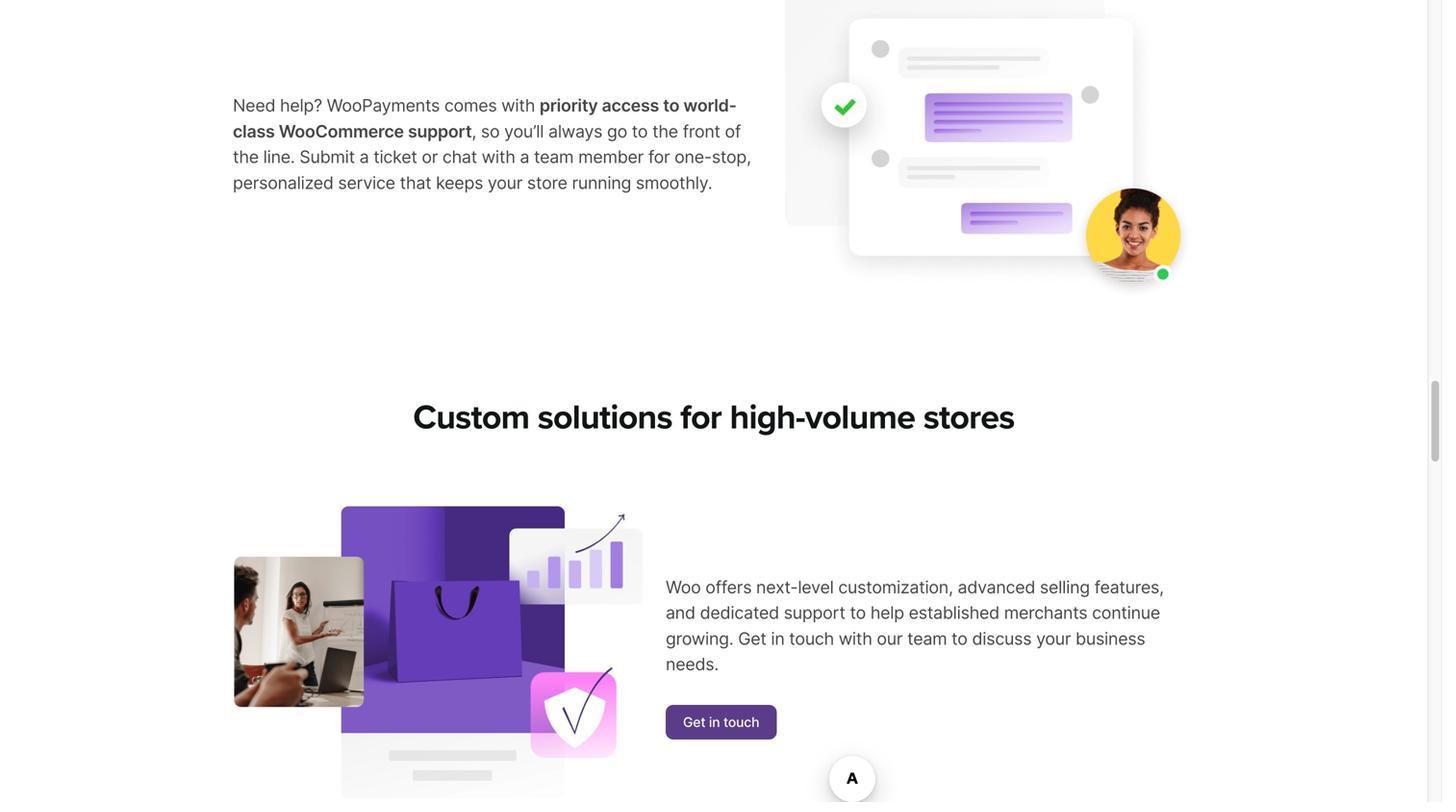 Task type: describe. For each thing, give the bounding box(es) containing it.
continue
[[1092, 602, 1160, 624]]

0 horizontal spatial touch
[[724, 715, 760, 731]]

, so you'll always go to the front of the line. submit a ticket or chat with a team member for one-stop, personalized service that keeps your store running smoothly.
[[233, 121, 751, 193]]

to left help
[[850, 602, 866, 624]]

woo offers next-level customization, advanced selling features, and dedicated support to help established merchants continue growing. get in touch with our team to discuss your business needs.
[[666, 577, 1164, 675]]

need
[[233, 95, 275, 116]]

in inside woo offers next-level customization, advanced selling features, and dedicated support to help established merchants continue growing. get in touch with our team to discuss your business needs.
[[771, 628, 785, 649]]

1 a from the left
[[360, 146, 369, 168]]

priority
[[540, 95, 598, 116]]

get in touch
[[683, 715, 760, 731]]

that
[[400, 172, 431, 193]]

2 a from the left
[[520, 146, 529, 168]]

0 vertical spatial the
[[652, 121, 678, 142]]

discuss
[[972, 628, 1032, 649]]

1 vertical spatial for
[[680, 397, 722, 438]]

of
[[725, 121, 741, 142]]

your inside the , so you'll always go to the front of the line. submit a ticket or chat with a team member for one-stop, personalized service that keeps your store running smoothly.
[[488, 172, 523, 193]]

business
[[1076, 628, 1146, 649]]

touch inside woo offers next-level customization, advanced selling features, and dedicated support to help established merchants continue growing. get in touch with our team to discuss your business needs.
[[789, 628, 834, 649]]

woocommerce
[[279, 121, 404, 142]]

personalized
[[233, 172, 334, 193]]

go
[[607, 121, 627, 142]]

team inside the , so you'll always go to the front of the line. submit a ticket or chat with a team member for one-stop, personalized service that keeps your store running smoothly.
[[534, 146, 574, 168]]

keeps
[[436, 172, 483, 193]]

high-
[[730, 397, 805, 438]]

support inside priority access to world- class woocommerce support
[[408, 121, 472, 142]]

your inside woo offers next-level customization, advanced selling features, and dedicated support to help established merchants continue growing. get in touch with our team to discuss your business needs.
[[1036, 628, 1071, 649]]

smoothly.
[[636, 172, 712, 193]]

for inside the , so you'll always go to the front of the line. submit a ticket or chat with a team member for one-stop, personalized service that keeps your store running smoothly.
[[648, 146, 670, 168]]

established
[[909, 602, 1000, 624]]

custom solutions for high-volume stores
[[413, 397, 1015, 438]]

ticket
[[374, 146, 417, 168]]

member
[[578, 146, 644, 168]]

growing.
[[666, 628, 734, 649]]

running
[[572, 172, 631, 193]]

woo
[[666, 577, 701, 598]]

solutions
[[538, 397, 672, 438]]

always
[[548, 121, 603, 142]]

merchants
[[1004, 602, 1088, 624]]

advanced
[[958, 577, 1036, 598]]

to down established at the bottom of page
[[952, 628, 968, 649]]

and
[[666, 602, 696, 624]]

submit
[[300, 146, 355, 168]]

0 horizontal spatial get
[[683, 715, 706, 731]]

so
[[481, 121, 500, 142]]

with inside the , so you'll always go to the front of the line. submit a ticket or chat with a team member for one-stop, personalized service that keeps your store running smoothly.
[[482, 146, 515, 168]]

customization,
[[838, 577, 953, 598]]

comes
[[444, 95, 497, 116]]

world-
[[684, 95, 737, 116]]



Task type: locate. For each thing, give the bounding box(es) containing it.
0 vertical spatial get
[[738, 628, 767, 649]]

get down needs.
[[683, 715, 706, 731]]

0 horizontal spatial for
[[648, 146, 670, 168]]

0 vertical spatial for
[[648, 146, 670, 168]]

to right go
[[632, 121, 648, 142]]

with down "so"
[[482, 146, 515, 168]]

0 horizontal spatial a
[[360, 146, 369, 168]]

offers
[[706, 577, 752, 598]]

to inside priority access to world- class woocommerce support
[[663, 95, 680, 116]]

0 horizontal spatial the
[[233, 146, 259, 168]]

0 horizontal spatial in
[[709, 715, 720, 731]]

with left the "our"
[[839, 628, 872, 649]]

1 horizontal spatial the
[[652, 121, 678, 142]]

support down level
[[784, 602, 846, 624]]

team down established at the bottom of page
[[907, 628, 947, 649]]

touch down level
[[789, 628, 834, 649]]

1 horizontal spatial get
[[738, 628, 767, 649]]

1 vertical spatial in
[[709, 715, 720, 731]]

the down class
[[233, 146, 259, 168]]

get
[[738, 628, 767, 649], [683, 715, 706, 731]]

team
[[534, 146, 574, 168], [907, 628, 947, 649]]

for
[[648, 146, 670, 168], [680, 397, 722, 438]]

chat
[[443, 146, 477, 168]]

0 horizontal spatial your
[[488, 172, 523, 193]]

touch down growing.
[[724, 715, 760, 731]]

with inside woo offers next-level customization, advanced selling features, and dedicated support to help established merchants continue growing. get in touch with our team to discuss your business needs.
[[839, 628, 872, 649]]

1 horizontal spatial support
[[784, 602, 846, 624]]

your
[[488, 172, 523, 193], [1036, 628, 1071, 649]]

dedicated
[[700, 602, 779, 624]]

1 horizontal spatial touch
[[789, 628, 834, 649]]

1 vertical spatial team
[[907, 628, 947, 649]]

1 horizontal spatial your
[[1036, 628, 1071, 649]]

to left world-
[[663, 95, 680, 116]]

get in touch link
[[666, 706, 777, 740]]

one-
[[675, 146, 712, 168]]

1 horizontal spatial in
[[771, 628, 785, 649]]

stores
[[923, 397, 1015, 438]]

0 vertical spatial your
[[488, 172, 523, 193]]

in
[[771, 628, 785, 649], [709, 715, 720, 731]]

need help? woopayments comes with
[[233, 95, 540, 116]]

stop,
[[712, 146, 751, 168]]

support up or at the top
[[408, 121, 472, 142]]

for left high-
[[680, 397, 722, 438]]

1 vertical spatial the
[[233, 146, 259, 168]]

,
[[472, 121, 476, 142]]

features,
[[1095, 577, 1164, 598]]

team inside woo offers next-level customization, advanced selling features, and dedicated support to help established merchants continue growing. get in touch with our team to discuss your business needs.
[[907, 628, 947, 649]]

help
[[871, 602, 904, 624]]

0 vertical spatial team
[[534, 146, 574, 168]]

store
[[527, 172, 567, 193]]

a down you'll
[[520, 146, 529, 168]]

a
[[360, 146, 369, 168], [520, 146, 529, 168]]

class
[[233, 121, 275, 142]]

0 horizontal spatial team
[[534, 146, 574, 168]]

your left store
[[488, 172, 523, 193]]

next-
[[756, 577, 798, 598]]

1 horizontal spatial team
[[907, 628, 947, 649]]

service
[[338, 172, 395, 193]]

0 vertical spatial with
[[501, 95, 535, 116]]

in down dedicated at the bottom of the page
[[771, 628, 785, 649]]

1 horizontal spatial for
[[680, 397, 722, 438]]

support
[[408, 121, 472, 142], [784, 602, 846, 624]]

1 vertical spatial with
[[482, 146, 515, 168]]

needs.
[[666, 654, 719, 675]]

selling
[[1040, 577, 1090, 598]]

to
[[663, 95, 680, 116], [632, 121, 648, 142], [850, 602, 866, 624], [952, 628, 968, 649]]

access
[[602, 95, 659, 116]]

get down dedicated at the bottom of the page
[[738, 628, 767, 649]]

custom
[[413, 397, 530, 438]]

your down merchants
[[1036, 628, 1071, 649]]

team up store
[[534, 146, 574, 168]]

front
[[683, 121, 721, 142]]

with
[[501, 95, 535, 116], [482, 146, 515, 168], [839, 628, 872, 649]]

priority access to world- class woocommerce support
[[233, 95, 737, 142]]

the
[[652, 121, 678, 142], [233, 146, 259, 168]]

in down needs.
[[709, 715, 720, 731]]

woopayments
[[327, 95, 440, 116]]

or
[[422, 146, 438, 168]]

you'll
[[504, 121, 544, 142]]

our
[[877, 628, 903, 649]]

help?
[[280, 95, 322, 116]]

touch
[[789, 628, 834, 649], [724, 715, 760, 731]]

with up you'll
[[501, 95, 535, 116]]

1 vertical spatial get
[[683, 715, 706, 731]]

line.
[[263, 146, 295, 168]]

0 vertical spatial support
[[408, 121, 472, 142]]

for up smoothly.
[[648, 146, 670, 168]]

1 vertical spatial touch
[[724, 715, 760, 731]]

0 vertical spatial in
[[771, 628, 785, 649]]

0 vertical spatial touch
[[789, 628, 834, 649]]

1 horizontal spatial a
[[520, 146, 529, 168]]

to inside the , so you'll always go to the front of the line. submit a ticket or chat with a team member for one-stop, personalized service that keeps your store running smoothly.
[[632, 121, 648, 142]]

2 vertical spatial with
[[839, 628, 872, 649]]

support inside woo offers next-level customization, advanced selling features, and dedicated support to help established merchants continue growing. get in touch with our team to discuss your business needs.
[[784, 602, 846, 624]]

level
[[798, 577, 834, 598]]

0 horizontal spatial support
[[408, 121, 472, 142]]

volume
[[805, 397, 915, 438]]

1 vertical spatial support
[[784, 602, 846, 624]]

a up service
[[360, 146, 369, 168]]

1 vertical spatial your
[[1036, 628, 1071, 649]]

get inside woo offers next-level customization, advanced selling features, and dedicated support to help established merchants continue growing. get in touch with our team to discuss your business needs.
[[738, 628, 767, 649]]

the left the front
[[652, 121, 678, 142]]



Task type: vqa. For each thing, say whether or not it's contained in the screenshot.
with
yes



